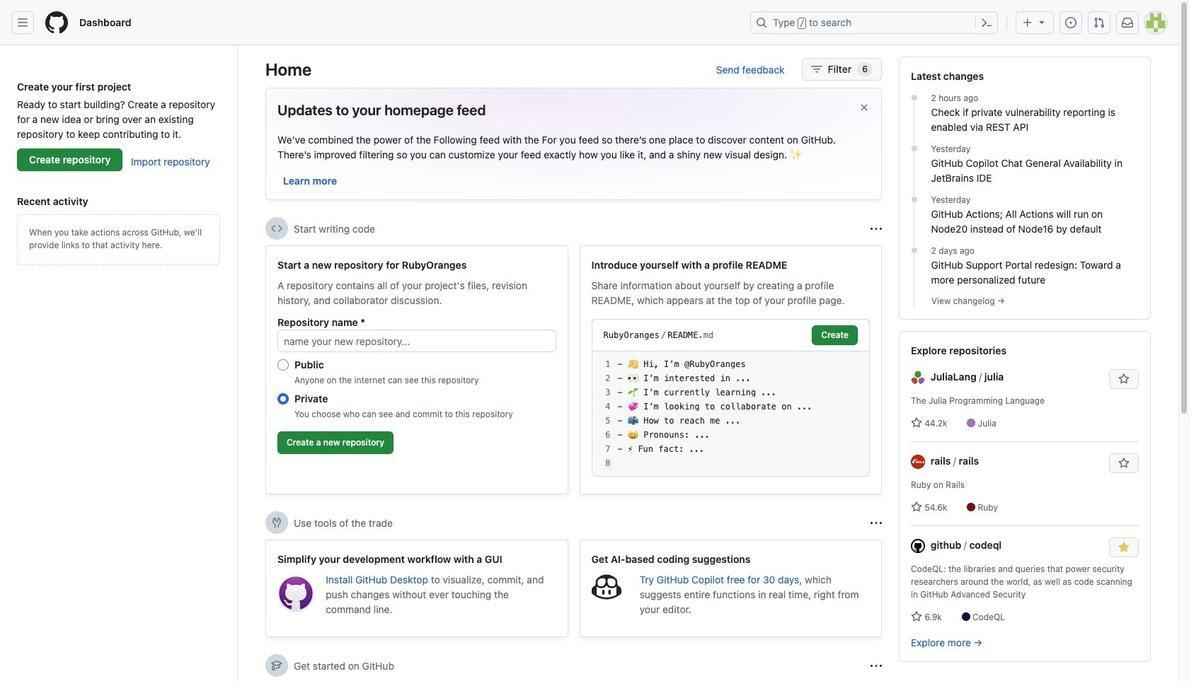 Task type: vqa. For each thing, say whether or not it's contained in the screenshot.
'triangle down' image
yes



Task type: locate. For each thing, give the bounding box(es) containing it.
2 why am i seeing this? image from the top
[[871, 518, 882, 529]]

star image down @github profile image
[[911, 612, 923, 623]]

0 vertical spatial star image
[[911, 502, 923, 513]]

2 vertical spatial dot fill image
[[909, 245, 920, 256]]

1 vertical spatial star image
[[911, 612, 923, 623]]

issue opened image
[[1066, 17, 1077, 28]]

homepage image
[[45, 11, 68, 34]]

x image
[[859, 102, 870, 113]]

1 why am i seeing this? image from the top
[[871, 223, 882, 235]]

1 dot fill image from the top
[[909, 92, 920, 103]]

None radio
[[278, 360, 289, 371], [278, 394, 289, 405], [278, 360, 289, 371], [278, 394, 289, 405]]

1 star image from the top
[[911, 502, 923, 513]]

0 vertical spatial dot fill image
[[909, 92, 920, 103]]

dot fill image
[[909, 92, 920, 103], [909, 194, 920, 205], [909, 245, 920, 256]]

star image
[[911, 502, 923, 513], [911, 612, 923, 623]]

1 vertical spatial dot fill image
[[909, 194, 920, 205]]

why am i seeing this? image
[[871, 223, 882, 235], [871, 518, 882, 529], [871, 661, 882, 672]]

@rails profile image
[[911, 456, 926, 470]]

filter image
[[811, 64, 823, 75]]

unstar this repository image
[[1119, 542, 1130, 554]]

name your new repository... text field
[[278, 330, 556, 353]]

star image up @github profile image
[[911, 502, 923, 513]]

0 vertical spatial why am i seeing this? image
[[871, 223, 882, 235]]

None submit
[[813, 326, 858, 346]]

code image
[[271, 223, 283, 234]]

1 vertical spatial why am i seeing this? image
[[871, 518, 882, 529]]

introduce yourself with a profile readme element
[[580, 246, 882, 495]]

3 dot fill image from the top
[[909, 245, 920, 256]]

star image
[[911, 418, 923, 429]]

command palette image
[[981, 17, 993, 28]]

2 star image from the top
[[911, 612, 923, 623]]

2 vertical spatial why am i seeing this? image
[[871, 661, 882, 672]]



Task type: describe. For each thing, give the bounding box(es) containing it.
dot fill image
[[909, 143, 920, 154]]

notifications image
[[1122, 17, 1134, 28]]

explore repositories navigation
[[899, 331, 1151, 663]]

none submit inside 'introduce yourself with a profile readme' element
[[813, 326, 858, 346]]

plus image
[[1023, 17, 1034, 28]]

triangle down image
[[1037, 16, 1048, 28]]

mortar board image
[[271, 661, 283, 672]]

simplify your development workflow with a gui element
[[266, 540, 568, 638]]

star image for @rails profile icon
[[911, 502, 923, 513]]

get ai-based coding suggestions element
[[580, 540, 882, 638]]

star this repository image
[[1119, 374, 1130, 385]]

star image for @github profile image
[[911, 612, 923, 623]]

github desktop image
[[278, 576, 315, 613]]

explore element
[[899, 57, 1151, 682]]

start a new repository element
[[266, 246, 568, 495]]

@github profile image
[[911, 540, 926, 554]]

why am i seeing this? image for get ai-based coding suggestions element
[[871, 518, 882, 529]]

2 dot fill image from the top
[[909, 194, 920, 205]]

git pull request image
[[1094, 17, 1105, 28]]

why am i seeing this? image for 'introduce yourself with a profile readme' element
[[871, 223, 882, 235]]

star this repository image
[[1119, 458, 1130, 469]]

tools image
[[271, 518, 283, 529]]

@julialang profile image
[[911, 371, 926, 385]]

3 why am i seeing this? image from the top
[[871, 661, 882, 672]]



